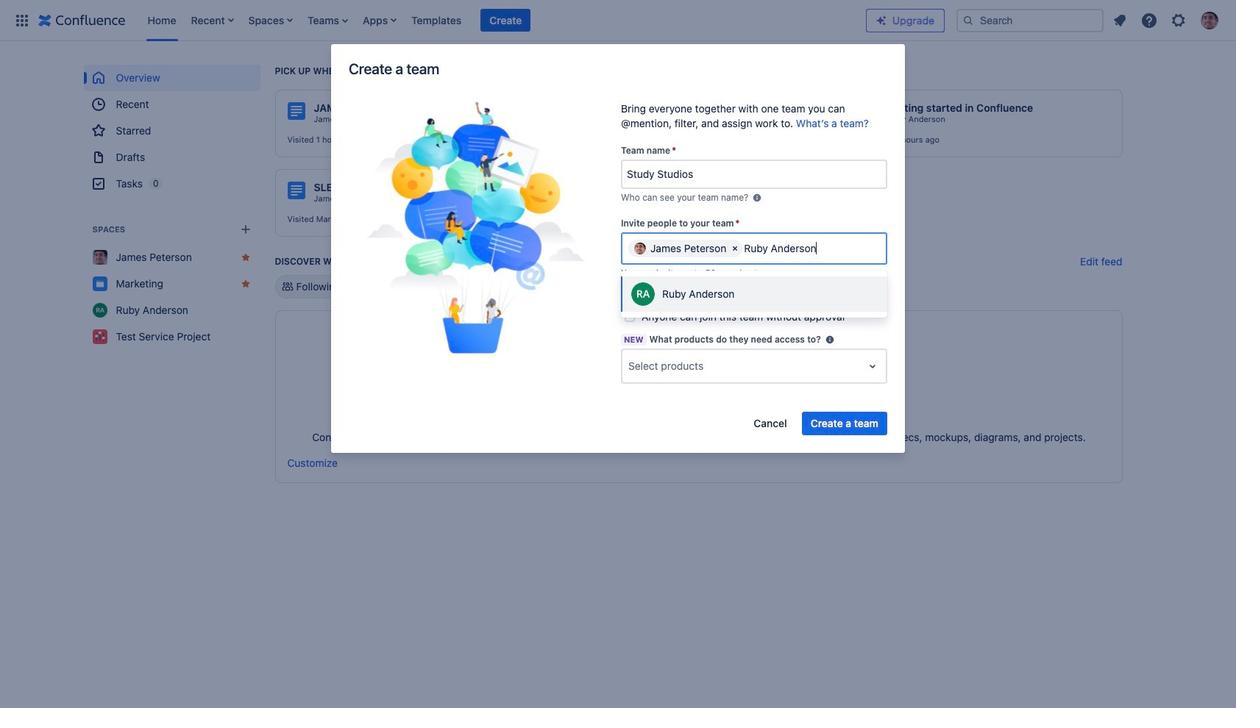 Task type: vqa. For each thing, say whether or not it's contained in the screenshot.
the to to the top
no



Task type: locate. For each thing, give the bounding box(es) containing it.
Search field
[[957, 8, 1104, 32]]

None search field
[[957, 8, 1104, 32]]

banner
[[0, 0, 1237, 41]]

global element
[[9, 0, 867, 41]]

2 unstar this space image from the top
[[240, 278, 251, 290]]

1 vertical spatial unstar this space image
[[240, 278, 251, 290]]

2 horizontal spatial list item
[[481, 8, 531, 32]]

create a team image
[[366, 102, 587, 354]]

:wave: image
[[861, 103, 878, 121]]

unstar this space image
[[240, 252, 251, 264], [240, 278, 251, 290]]

open image
[[864, 358, 882, 375]]

group
[[84, 65, 260, 197]]

list
[[140, 0, 867, 41], [1107, 7, 1228, 33]]

list item
[[187, 0, 238, 41], [303, 0, 353, 41], [481, 8, 531, 32]]

1 unstar this space image from the top
[[240, 252, 251, 264]]

e.g. HR Team, Redesign Project, Team Mango field
[[623, 161, 886, 188]]

premium image
[[876, 14, 888, 26]]

confluence image
[[38, 11, 126, 29], [38, 11, 126, 29]]

0 vertical spatial unstar this space image
[[240, 252, 251, 264]]

search image
[[963, 14, 975, 26]]

0 horizontal spatial list
[[140, 0, 867, 41]]



Task type: describe. For each thing, give the bounding box(es) containing it.
clear image
[[730, 243, 742, 255]]

:wave: image
[[861, 103, 878, 121]]

1 horizontal spatial list
[[1107, 7, 1228, 33]]

0 horizontal spatial list item
[[187, 0, 238, 41]]

select from this list of atlassian products used by your organization. the addition of any new licenses may affect billing.{br}if you're not an admin, your product requests will be sent to one for approval.{br}access to these products will not be automatically granted for future members added to this team. image
[[824, 334, 836, 346]]

your team name is visible to anyone in your organisation. it may be visible on work shared outside your organisation. image
[[752, 192, 764, 204]]

create a team element
[[350, 102, 603, 358]]

Choose people text field
[[744, 241, 835, 256]]

settings icon image
[[1171, 11, 1188, 29]]

create a space image
[[237, 221, 254, 239]]

list item inside list
[[481, 8, 531, 32]]

1 horizontal spatial list item
[[303, 0, 353, 41]]



